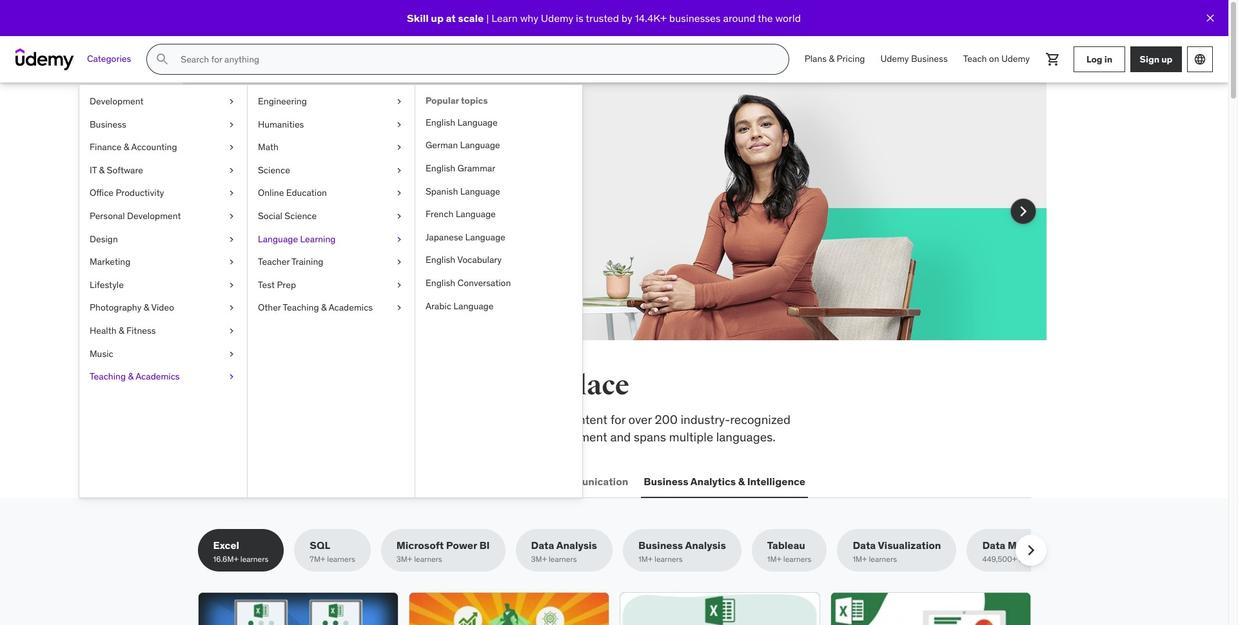 Task type: locate. For each thing, give the bounding box(es) containing it.
xsmall image inside music link
[[226, 348, 237, 361]]

xsmall image for language learning
[[394, 233, 405, 246]]

0 horizontal spatial 1m+
[[639, 555, 653, 565]]

3 1m+ from the left
[[853, 555, 868, 565]]

xsmall image inside marketing link
[[226, 256, 237, 269]]

xsmall image inside "photography & video" link
[[226, 302, 237, 315]]

4 english from the top
[[426, 277, 456, 289]]

1m+ for business analysis
[[639, 555, 653, 565]]

world
[[776, 11, 801, 24]]

& inside "business analytics & intelligence" button
[[739, 475, 745, 488]]

xsmall image for it & software
[[226, 164, 237, 177]]

1 horizontal spatial you
[[437, 139, 474, 166]]

rounded
[[418, 429, 463, 445]]

xsmall image up "all" on the left bottom
[[226, 325, 237, 338]]

web
[[200, 475, 223, 488]]

0 vertical spatial up
[[431, 11, 444, 24]]

english for english conversation
[[426, 277, 456, 289]]

teaching & academics link
[[79, 366, 247, 389]]

power
[[446, 540, 477, 552]]

0 horizontal spatial 3m+
[[397, 555, 413, 565]]

1 vertical spatial science
[[285, 210, 317, 222]]

& for software
[[99, 164, 105, 176]]

the left world
[[758, 11, 773, 24]]

photography
[[90, 302, 142, 314]]

for up online education
[[276, 171, 291, 186]]

2 data from the left
[[853, 540, 876, 552]]

0 horizontal spatial analysis
[[557, 540, 598, 552]]

& for pricing
[[830, 53, 835, 65]]

business inside "business analysis 1m+ learners"
[[639, 540, 683, 552]]

development down categories dropdown button
[[90, 96, 144, 107]]

data left visualization
[[853, 540, 876, 552]]

prep
[[538, 412, 563, 428]]

language learning link
[[248, 228, 415, 251]]

training
[[292, 256, 324, 268]]

udemy
[[541, 11, 574, 24], [881, 53, 910, 65], [1002, 53, 1031, 65]]

& right analytics
[[739, 475, 745, 488]]

& inside finance & accounting link
[[124, 141, 129, 153]]

udemy business
[[881, 53, 948, 65]]

1 vertical spatial for
[[611, 412, 626, 428]]

you down english language
[[437, 139, 474, 166]]

analysis inside "business analysis 1m+ learners"
[[686, 540, 726, 552]]

xsmall image inside lifestyle link
[[226, 279, 237, 292]]

next image inside the carousel element
[[1013, 201, 1034, 222]]

business
[[912, 53, 948, 65], [90, 118, 126, 130], [644, 475, 689, 488], [639, 540, 683, 552]]

lifestyle
[[90, 279, 124, 291]]

0 horizontal spatial up
[[431, 11, 444, 24]]

development right web
[[225, 475, 291, 488]]

data inside data visualization 1m+ learners
[[853, 540, 876, 552]]

your up education
[[294, 171, 318, 186]]

scale
[[458, 11, 484, 24]]

1 vertical spatial the
[[241, 370, 282, 403]]

xsmall image inside personal development "link"
[[226, 210, 237, 223]]

& down test prep link
[[321, 302, 327, 314]]

1 horizontal spatial analysis
[[686, 540, 726, 552]]

xsmall image left popular
[[394, 96, 405, 108]]

spanish language link
[[416, 180, 583, 203]]

professional
[[466, 429, 533, 445]]

teaching down music
[[90, 371, 126, 383]]

teacher training link
[[248, 251, 415, 274]]

sql 7m+ learners
[[310, 540, 355, 565]]

development for web
[[225, 475, 291, 488]]

xsmall image inside finance & accounting link
[[226, 141, 237, 154]]

& inside the 'other teaching & academics' link
[[321, 302, 327, 314]]

submit search image
[[155, 52, 171, 67]]

1 horizontal spatial in
[[1105, 53, 1113, 65]]

xsmall image inside design "link"
[[226, 233, 237, 246]]

next image inside topic filters element
[[1021, 541, 1042, 562]]

5 learners from the left
[[655, 555, 683, 565]]

language up japanese language on the top left
[[456, 209, 496, 220]]

teaching down prep at the left of page
[[283, 302, 319, 314]]

0 horizontal spatial in
[[480, 370, 506, 403]]

1 horizontal spatial up
[[1162, 53, 1173, 65]]

1 horizontal spatial teaching
[[283, 302, 319, 314]]

english up arabic
[[426, 277, 456, 289]]

plans & pricing
[[805, 53, 866, 65]]

english grammar link
[[416, 157, 583, 180]]

& inside it & software link
[[99, 164, 105, 176]]

vocabulary
[[458, 254, 502, 266]]

english grammar
[[426, 163, 496, 174]]

3m+ inside data analysis 3m+ learners
[[531, 555, 547, 565]]

development down the office productivity link at top
[[127, 210, 181, 222]]

xsmall image up gets
[[394, 118, 405, 131]]

1 3m+ from the left
[[397, 555, 413, 565]]

1 learners from the left
[[241, 555, 269, 565]]

language for french language
[[456, 209, 496, 220]]

development inside button
[[225, 475, 291, 488]]

categories button
[[79, 44, 139, 75]]

0 vertical spatial teaching
[[283, 302, 319, 314]]

your
[[294, 171, 318, 186], [392, 171, 416, 186]]

language up grammar
[[460, 140, 500, 151]]

2 learners from the left
[[327, 555, 355, 565]]

english down popular
[[426, 117, 456, 128]]

xsmall image inside it & software link
[[226, 164, 237, 177]]

xsmall image left started
[[226, 187, 237, 200]]

xsmall image for business
[[226, 118, 237, 131]]

language down topics
[[458, 117, 498, 128]]

to
[[379, 412, 390, 428]]

it & software link
[[79, 159, 247, 182]]

3 learners from the left
[[414, 555, 442, 565]]

xsmall image inside teaching & academics link
[[226, 371, 237, 384]]

udemy left is
[[541, 11, 574, 24]]

1 horizontal spatial 1m+
[[768, 555, 782, 565]]

leadership
[[400, 475, 455, 488]]

analysis for business analysis
[[686, 540, 726, 552]]

science down with
[[285, 210, 317, 222]]

0 horizontal spatial you
[[362, 370, 408, 403]]

development inside "link"
[[127, 210, 181, 222]]

language inside 'link'
[[458, 117, 498, 128]]

xsmall image for engineering
[[394, 96, 405, 108]]

english inside 'link'
[[426, 117, 456, 128]]

xsmall image left 'math'
[[226, 141, 237, 154]]

academics down music link
[[136, 371, 180, 383]]

xsmall image for finance & accounting
[[226, 141, 237, 154]]

udemy business link
[[873, 44, 956, 75]]

& right plans on the right
[[830, 53, 835, 65]]

& inside "photography & video" link
[[144, 302, 149, 314]]

& down music link
[[128, 371, 134, 383]]

skill
[[407, 11, 429, 24]]

2 horizontal spatial data
[[983, 540, 1006, 552]]

0 horizontal spatial the
[[241, 370, 282, 403]]

language down english conversation
[[454, 300, 494, 312]]

0 horizontal spatial for
[[276, 171, 291, 186]]

engineering
[[258, 96, 307, 107]]

xsmall image
[[394, 96, 405, 108], [226, 118, 237, 131], [394, 118, 405, 131], [226, 141, 237, 154], [394, 141, 405, 154], [394, 164, 405, 177], [226, 187, 237, 200], [226, 210, 237, 223], [394, 233, 405, 246], [226, 256, 237, 269], [394, 302, 405, 315], [226, 325, 237, 338]]

business inside "business analytics & intelligence" button
[[644, 475, 689, 488]]

intelligence
[[748, 475, 806, 488]]

up
[[431, 11, 444, 24], [1162, 53, 1173, 65]]

with
[[286, 188, 310, 204]]

xsmall image for marketing
[[226, 256, 237, 269]]

next image for topic filters element
[[1021, 541, 1042, 562]]

communication button
[[548, 467, 631, 498]]

xsmall image inside social science link
[[394, 210, 405, 223]]

language for english language
[[458, 117, 498, 128]]

xsmall image inside math link
[[394, 141, 405, 154]]

1 horizontal spatial 3m+
[[531, 555, 547, 565]]

1 vertical spatial teaching
[[90, 371, 126, 383]]

for up and at bottom
[[611, 412, 626, 428]]

business inside 'udemy business' "link"
[[912, 53, 948, 65]]

xsmall image left japanese
[[394, 233, 405, 246]]

0 vertical spatial you
[[437, 139, 474, 166]]

0 vertical spatial science
[[258, 164, 290, 176]]

data inside data analysis 3m+ learners
[[531, 540, 555, 552]]

up right sign
[[1162, 53, 1173, 65]]

& right finance
[[124, 141, 129, 153]]

up left at
[[431, 11, 444, 24]]

1 vertical spatial development
[[127, 210, 181, 222]]

analysis inside data analysis 3m+ learners
[[557, 540, 598, 552]]

certifications,
[[198, 429, 272, 445]]

& right health
[[119, 325, 124, 337]]

humanities link
[[248, 113, 415, 136]]

449,500+
[[983, 555, 1018, 565]]

business analytics & intelligence
[[644, 475, 806, 488]]

it
[[90, 164, 97, 176]]

0 vertical spatial next image
[[1013, 201, 1034, 222]]

1m+ for data visualization
[[853, 555, 868, 565]]

teach on udemy link
[[956, 44, 1038, 75]]

recognized
[[731, 412, 791, 428]]

data up 449,500+
[[983, 540, 1006, 552]]

1 english from the top
[[426, 117, 456, 128]]

language for german language
[[460, 140, 500, 151]]

1 horizontal spatial academics
[[329, 302, 373, 314]]

udemy image
[[15, 48, 74, 70]]

xsmall image right that on the top left
[[394, 141, 405, 154]]

development
[[90, 96, 144, 107], [127, 210, 181, 222], [225, 475, 291, 488]]

xsmall image inside "health & fitness" link
[[226, 325, 237, 338]]

& right it
[[99, 164, 105, 176]]

& inside the plans & pricing link
[[830, 53, 835, 65]]

1 1m+ from the left
[[639, 555, 653, 565]]

science inside science link
[[258, 164, 290, 176]]

|
[[487, 11, 489, 24]]

business inside business link
[[90, 118, 126, 130]]

& inside "health & fitness" link
[[119, 325, 124, 337]]

english vocabulary link
[[416, 249, 583, 272]]

7 learners from the left
[[869, 555, 898, 565]]

personal
[[90, 210, 125, 222]]

content
[[566, 412, 608, 428]]

2 english from the top
[[426, 163, 456, 174]]

1 vertical spatial learning
[[300, 233, 336, 245]]

accounting
[[131, 141, 177, 153]]

the up critical
[[241, 370, 282, 403]]

xsmall image left arabic
[[394, 302, 405, 315]]

for inside learning that gets you skills for your present (and your future). get started with us.
[[276, 171, 291, 186]]

business for business analysis 1m+ learners
[[639, 540, 683, 552]]

english inside "link"
[[426, 254, 456, 266]]

in up including
[[480, 370, 506, 403]]

2 horizontal spatial 1m+
[[853, 555, 868, 565]]

topics
[[461, 95, 488, 106]]

3 data from the left
[[983, 540, 1006, 552]]

skills up workplace
[[287, 370, 357, 403]]

xsmall image
[[226, 96, 237, 108], [226, 164, 237, 177], [394, 187, 405, 200], [394, 210, 405, 223], [226, 233, 237, 246], [394, 256, 405, 269], [226, 279, 237, 292], [394, 279, 405, 292], [226, 302, 237, 315], [226, 348, 237, 361], [226, 371, 237, 384]]

plans & pricing link
[[797, 44, 873, 75]]

xsmall image for development
[[226, 96, 237, 108]]

data inside data modeling 449,500+ learners
[[983, 540, 1006, 552]]

design
[[90, 233, 118, 245]]

1m+ inside "business analysis 1m+ learners"
[[639, 555, 653, 565]]

xsmall image left social
[[226, 210, 237, 223]]

business analysis 1m+ learners
[[639, 540, 726, 565]]

0 vertical spatial academics
[[329, 302, 373, 314]]

english down japanese
[[426, 254, 456, 266]]

xsmall image inside engineering link
[[394, 96, 405, 108]]

arabic language link
[[416, 295, 583, 318]]

teaching
[[283, 302, 319, 314], [90, 371, 126, 383]]

german language
[[426, 140, 500, 151]]

fitness
[[126, 325, 156, 337]]

udemy right on
[[1002, 53, 1031, 65]]

1 vertical spatial next image
[[1021, 541, 1042, 562]]

data right 'bi'
[[531, 540, 555, 552]]

xsmall image for teaching & academics
[[226, 371, 237, 384]]

office productivity link
[[79, 182, 247, 205]]

language up vocabulary
[[466, 232, 506, 243]]

xsmall image for lifestyle
[[226, 279, 237, 292]]

xsmall image inside science link
[[394, 164, 405, 177]]

1 vertical spatial skills
[[349, 412, 376, 428]]

xsmall image right (and
[[394, 164, 405, 177]]

xsmall image inside development link
[[226, 96, 237, 108]]

data for data analysis
[[531, 540, 555, 552]]

8 learners from the left
[[1020, 555, 1048, 565]]

3m+
[[397, 555, 413, 565], [531, 555, 547, 565]]

1 vertical spatial academics
[[136, 371, 180, 383]]

3 english from the top
[[426, 254, 456, 266]]

skills up supports in the left bottom of the page
[[349, 412, 376, 428]]

catalog
[[296, 429, 336, 445]]

1 vertical spatial up
[[1162, 53, 1173, 65]]

including
[[485, 412, 535, 428]]

data modeling 449,500+ learners
[[983, 540, 1055, 565]]

1 horizontal spatial for
[[611, 412, 626, 428]]

0 horizontal spatial data
[[531, 540, 555, 552]]

learners inside sql 7m+ learners
[[327, 555, 355, 565]]

gets
[[390, 139, 433, 166]]

learners inside "business analysis 1m+ learners"
[[655, 555, 683, 565]]

log in
[[1087, 53, 1113, 65]]

2 your from the left
[[392, 171, 416, 186]]

carousel element
[[182, 83, 1047, 372]]

present
[[321, 171, 363, 186]]

xsmall image for office productivity
[[226, 187, 237, 200]]

1 horizontal spatial data
[[853, 540, 876, 552]]

for inside the covering critical workplace skills to technical topics, including prep content for over 200 industry-recognized certifications, our catalog supports well-rounded professional development and spans multiple languages.
[[611, 412, 626, 428]]

web development
[[200, 475, 291, 488]]

learn
[[492, 11, 518, 24]]

xsmall image inside test prep link
[[394, 279, 405, 292]]

microsoft power bi 3m+ learners
[[397, 540, 490, 565]]

1 analysis from the left
[[557, 540, 598, 552]]

xsmall image inside the teacher training link
[[394, 256, 405, 269]]

english language
[[426, 117, 498, 128]]

1 vertical spatial you
[[362, 370, 408, 403]]

1m+ inside tableau 1m+ learners
[[768, 555, 782, 565]]

development link
[[79, 90, 247, 113]]

you inside learning that gets you skills for your present (and your future). get started with us.
[[437, 139, 474, 166]]

xsmall image left teacher
[[226, 256, 237, 269]]

by
[[622, 11, 633, 24]]

learning down humanities
[[244, 139, 339, 166]]

learning inside learning that gets you skills for your present (and your future). get started with us.
[[244, 139, 339, 166]]

& inside teaching & academics link
[[128, 371, 134, 383]]

grammar
[[458, 163, 496, 174]]

6 learners from the left
[[784, 555, 812, 565]]

0 vertical spatial the
[[758, 11, 773, 24]]

one
[[510, 370, 557, 403]]

learning that gets you skills for your present (and your future). get started with us.
[[244, 139, 481, 204]]

& left video
[[144, 302, 149, 314]]

xsmall image inside the 'other teaching & academics' link
[[394, 302, 405, 315]]

you up to
[[362, 370, 408, 403]]

language learning element
[[415, 85, 583, 498]]

trusted
[[586, 11, 619, 24]]

topic filters element
[[198, 530, 1070, 572]]

math link
[[248, 136, 415, 159]]

science up online on the top
[[258, 164, 290, 176]]

1 horizontal spatial udemy
[[881, 53, 910, 65]]

xsmall image inside the language learning link
[[394, 233, 405, 246]]

english down german at the top of the page
[[426, 163, 456, 174]]

0 vertical spatial learning
[[244, 139, 339, 166]]

xsmall image inside business link
[[226, 118, 237, 131]]

excel 16.6m+ learners
[[213, 540, 269, 565]]

xsmall image inside humanities 'link'
[[394, 118, 405, 131]]

other teaching & academics
[[258, 302, 373, 314]]

covering critical workplace skills to technical topics, including prep content for over 200 industry-recognized certifications, our catalog supports well-rounded professional development and spans multiple languages.
[[198, 412, 791, 445]]

1 horizontal spatial the
[[758, 11, 773, 24]]

english for english grammar
[[426, 163, 456, 174]]

2 1m+ from the left
[[768, 555, 782, 565]]

0 horizontal spatial your
[[294, 171, 318, 186]]

in right log
[[1105, 53, 1113, 65]]

multiple
[[670, 429, 714, 445]]

learners inside tableau 1m+ learners
[[784, 555, 812, 565]]

0 vertical spatial for
[[276, 171, 291, 186]]

in
[[1105, 53, 1113, 65], [480, 370, 506, 403]]

xsmall image left humanities
[[226, 118, 237, 131]]

xsmall image inside the office productivity link
[[226, 187, 237, 200]]

for
[[276, 171, 291, 186], [611, 412, 626, 428]]

language down grammar
[[460, 186, 501, 197]]

english
[[426, 117, 456, 128], [426, 163, 456, 174], [426, 254, 456, 266], [426, 277, 456, 289]]

2 3m+ from the left
[[531, 555, 547, 565]]

finance
[[90, 141, 122, 153]]

1m+ inside data visualization 1m+ learners
[[853, 555, 868, 565]]

udemy right pricing
[[881, 53, 910, 65]]

1 data from the left
[[531, 540, 555, 552]]

academics down test prep link
[[329, 302, 373, 314]]

next image
[[1013, 201, 1034, 222], [1021, 541, 1042, 562]]

4 learners from the left
[[549, 555, 577, 565]]

learning up training on the left top of the page
[[300, 233, 336, 245]]

your right (and
[[392, 171, 416, 186]]

xsmall image for music
[[226, 348, 237, 361]]

xsmall image inside online education "link"
[[394, 187, 405, 200]]

& for academics
[[128, 371, 134, 383]]

2 analysis from the left
[[686, 540, 726, 552]]

1 horizontal spatial your
[[392, 171, 416, 186]]

2 vertical spatial development
[[225, 475, 291, 488]]



Task type: describe. For each thing, give the bounding box(es) containing it.
teaching & academics
[[90, 371, 180, 383]]

tableau 1m+ learners
[[768, 540, 812, 565]]

plans
[[805, 53, 827, 65]]

xsmall image for other teaching & academics
[[394, 302, 405, 315]]

xsmall image for online education
[[394, 187, 405, 200]]

software
[[107, 164, 143, 176]]

udemy inside "link"
[[881, 53, 910, 65]]

german
[[426, 140, 458, 151]]

conversation
[[458, 277, 511, 289]]

0 horizontal spatial udemy
[[541, 11, 574, 24]]

english for english vocabulary
[[426, 254, 456, 266]]

spans
[[634, 429, 667, 445]]

online education link
[[248, 182, 415, 205]]

analysis for data analysis
[[557, 540, 598, 552]]

language learning
[[258, 233, 336, 245]]

xsmall image for teacher training
[[394, 256, 405, 269]]

at
[[446, 11, 456, 24]]

& for accounting
[[124, 141, 129, 153]]

xsmall image for social science
[[394, 210, 405, 223]]

learners inside data visualization 1m+ learners
[[869, 555, 898, 565]]

data for data visualization
[[853, 540, 876, 552]]

health & fitness
[[90, 325, 156, 337]]

& for fitness
[[119, 325, 124, 337]]

our
[[275, 429, 293, 445]]

online education
[[258, 187, 327, 199]]

french language
[[426, 209, 496, 220]]

learners inside microsoft power bi 3m+ learners
[[414, 555, 442, 565]]

teach on udemy
[[964, 53, 1031, 65]]

music link
[[79, 343, 247, 366]]

you for gets
[[437, 139, 474, 166]]

video
[[151, 302, 174, 314]]

modeling
[[1008, 540, 1055, 552]]

pricing
[[837, 53, 866, 65]]

xsmall image for personal development
[[226, 210, 237, 223]]

sign up
[[1141, 53, 1173, 65]]

spanish
[[426, 186, 458, 197]]

learners inside excel 16.6m+ learners
[[241, 555, 269, 565]]

language for spanish language
[[460, 186, 501, 197]]

categories
[[87, 53, 131, 65]]

it & software
[[90, 164, 143, 176]]

businesses
[[670, 11, 721, 24]]

1 your from the left
[[294, 171, 318, 186]]

business link
[[79, 113, 247, 136]]

supports
[[339, 429, 388, 445]]

200
[[655, 412, 678, 428]]

need
[[413, 370, 476, 403]]

business for business analytics & intelligence
[[644, 475, 689, 488]]

data for data modeling
[[983, 540, 1006, 552]]

english conversation link
[[416, 272, 583, 295]]

teacher
[[258, 256, 290, 268]]

other teaching & academics link
[[248, 297, 415, 320]]

skills inside the covering critical workplace skills to technical topics, including prep content for over 200 industry-recognized certifications, our catalog supports well-rounded professional development and spans multiple languages.
[[349, 412, 376, 428]]

xsmall image for math
[[394, 141, 405, 154]]

xsmall image for science
[[394, 164, 405, 177]]

marketing
[[90, 256, 131, 268]]

covering
[[198, 412, 247, 428]]

science inside social science link
[[285, 210, 317, 222]]

0 vertical spatial in
[[1105, 53, 1113, 65]]

language for japanese language
[[466, 232, 506, 243]]

topics,
[[445, 412, 482, 428]]

teacher training
[[258, 256, 324, 268]]

xsmall image for design
[[226, 233, 237, 246]]

social science
[[258, 210, 317, 222]]

teach
[[964, 53, 988, 65]]

skill up at scale | learn why udemy is trusted by 14.4k+ businesses around the world
[[407, 11, 801, 24]]

(and
[[366, 171, 389, 186]]

0 vertical spatial skills
[[287, 370, 357, 403]]

critical
[[250, 412, 287, 428]]

english for english language
[[426, 117, 456, 128]]

xsmall image for humanities
[[394, 118, 405, 131]]

lifestyle link
[[79, 274, 247, 297]]

development for personal
[[127, 210, 181, 222]]

xsmall image for photography & video
[[226, 302, 237, 315]]

math
[[258, 141, 279, 153]]

languages.
[[717, 429, 776, 445]]

0 horizontal spatial teaching
[[90, 371, 126, 383]]

up for sign
[[1162, 53, 1173, 65]]

sign
[[1141, 53, 1160, 65]]

next image for the carousel element
[[1013, 201, 1034, 222]]

choose a language image
[[1194, 53, 1207, 66]]

test
[[258, 279, 275, 291]]

Search for anything text field
[[178, 48, 774, 70]]

japanese language link
[[416, 226, 583, 249]]

3m+ inside microsoft power bi 3m+ learners
[[397, 555, 413, 565]]

tableau
[[768, 540, 806, 552]]

0 horizontal spatial academics
[[136, 371, 180, 383]]

office
[[90, 187, 114, 199]]

language up teacher
[[258, 233, 298, 245]]

us.
[[313, 188, 328, 204]]

up for skill
[[431, 11, 444, 24]]

that
[[343, 139, 386, 166]]

english conversation
[[426, 277, 511, 289]]

you for skills
[[362, 370, 408, 403]]

bi
[[480, 540, 490, 552]]

close image
[[1205, 12, 1218, 25]]

get
[[461, 171, 481, 186]]

english vocabulary
[[426, 254, 502, 266]]

language for arabic language
[[454, 300, 494, 312]]

health
[[90, 325, 116, 337]]

0 vertical spatial development
[[90, 96, 144, 107]]

science link
[[248, 159, 415, 182]]

started
[[244, 188, 284, 204]]

arabic language
[[426, 300, 494, 312]]

business for business
[[90, 118, 126, 130]]

data visualization 1m+ learners
[[853, 540, 942, 565]]

7m+
[[310, 555, 325, 565]]

business analytics & intelligence button
[[642, 467, 809, 498]]

personal development
[[90, 210, 181, 222]]

education
[[286, 187, 327, 199]]

shopping cart with 0 items image
[[1046, 52, 1061, 67]]

productivity
[[116, 187, 164, 199]]

japanese language
[[426, 232, 506, 243]]

workplace
[[289, 412, 346, 428]]

personal development link
[[79, 205, 247, 228]]

german language link
[[416, 134, 583, 157]]

1 vertical spatial in
[[480, 370, 506, 403]]

& for video
[[144, 302, 149, 314]]

14.4k+
[[635, 11, 667, 24]]

xsmall image for health & fitness
[[226, 325, 237, 338]]

2 horizontal spatial udemy
[[1002, 53, 1031, 65]]

learners inside data analysis 3m+ learners
[[549, 555, 577, 565]]

all
[[198, 370, 236, 403]]

future).
[[419, 171, 458, 186]]

xsmall image for test prep
[[394, 279, 405, 292]]

learners inside data modeling 449,500+ learners
[[1020, 555, 1048, 565]]

on
[[990, 53, 1000, 65]]



Task type: vqa. For each thing, say whether or not it's contained in the screenshot.


